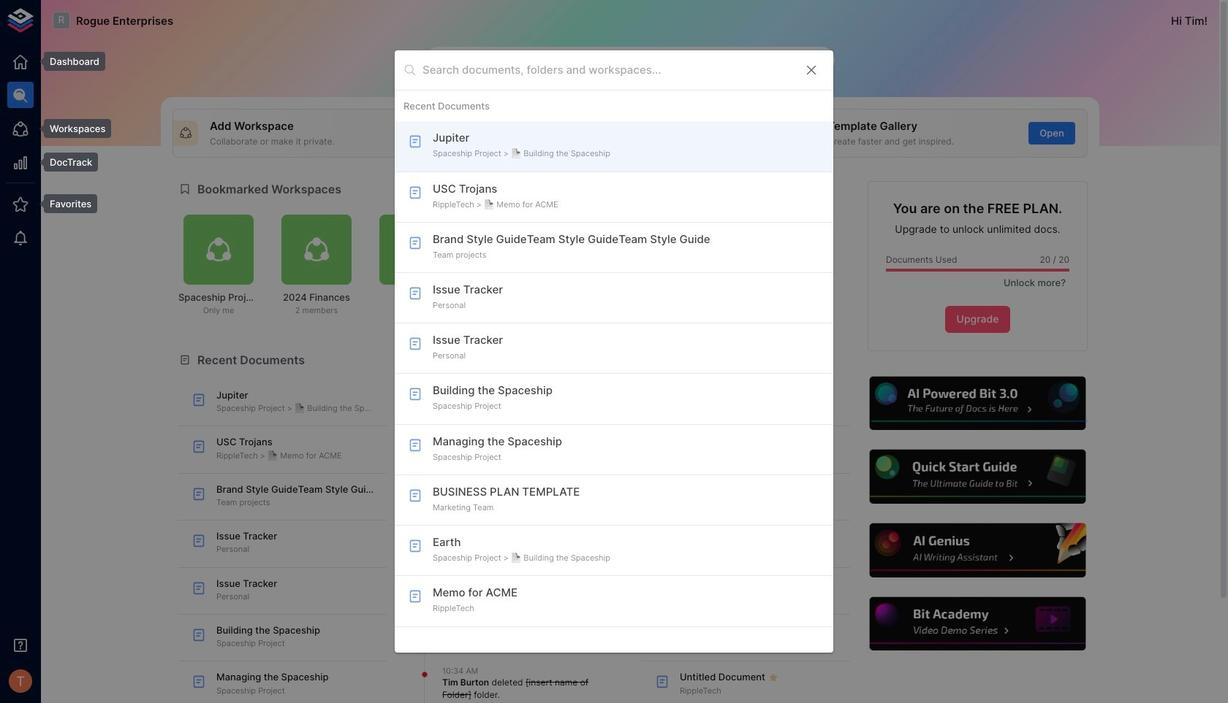 Task type: vqa. For each thing, say whether or not it's contained in the screenshot.
fourth 'tooltip' from the top of the page
yes



Task type: locate. For each thing, give the bounding box(es) containing it.
help image
[[868, 375, 1088, 433], [868, 448, 1088, 506], [868, 522, 1088, 580], [868, 596, 1088, 654]]

4 help image from the top
[[868, 596, 1088, 654]]

tooltip
[[34, 52, 105, 71], [34, 119, 111, 138], [34, 153, 98, 172], [34, 194, 97, 214]]

1 tooltip from the top
[[34, 52, 105, 71]]

Search documents, folders and workspaces... text field
[[423, 59, 792, 81]]

dialog
[[395, 50, 833, 654]]

2 tooltip from the top
[[34, 119, 111, 138]]



Task type: describe. For each thing, give the bounding box(es) containing it.
3 tooltip from the top
[[34, 153, 98, 172]]

2 help image from the top
[[868, 448, 1088, 506]]

3 help image from the top
[[868, 522, 1088, 580]]

1 help image from the top
[[868, 375, 1088, 433]]

4 tooltip from the top
[[34, 194, 97, 214]]



